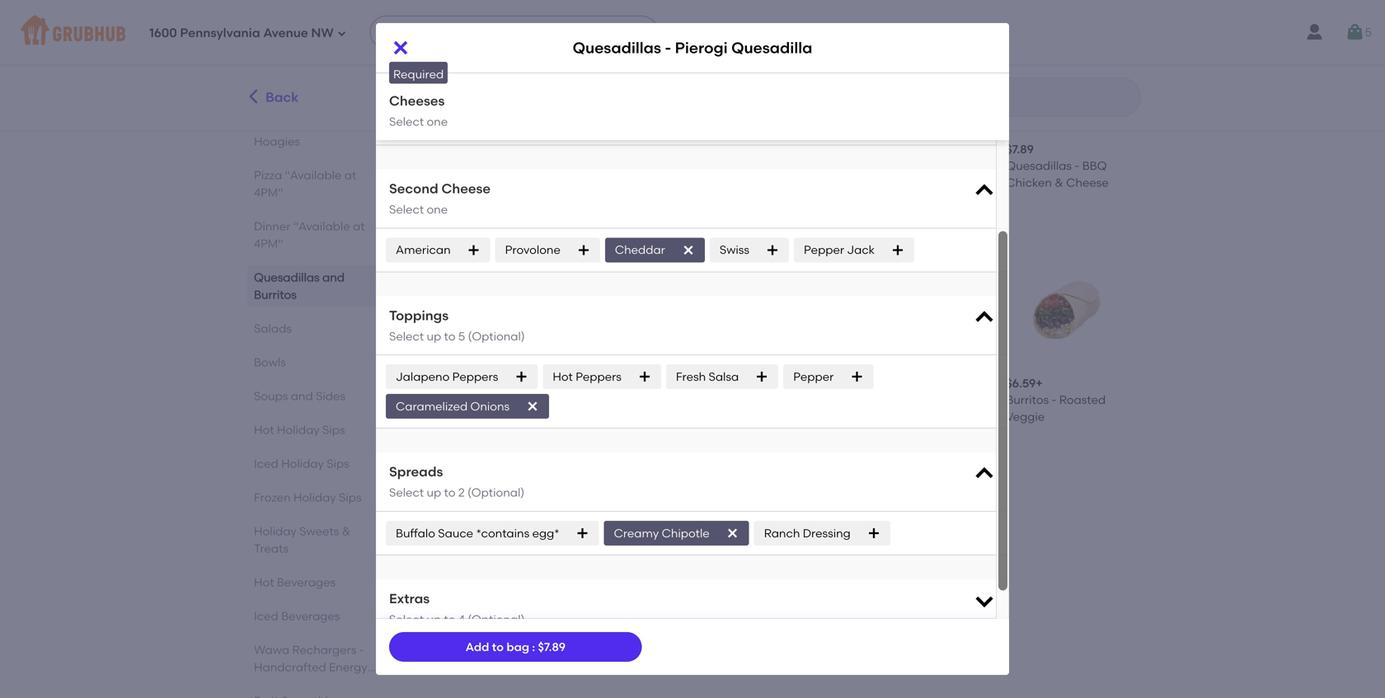 Task type: describe. For each thing, give the bounding box(es) containing it.
one inside second cheese select one
[[427, 202, 448, 216]]

burritos - beef image
[[723, 244, 845, 366]]

second
[[389, 181, 438, 197]]

caffeine)
[[254, 695, 306, 698]]

quesadillas - pierogi quesadilla
[[573, 39, 812, 57]]

0 vertical spatial provolone
[[396, 116, 451, 130]]

quesadillas and burritos tab
[[254, 269, 382, 303]]

bacon
[[630, 410, 666, 424]]

- for quesadillas - chicken bacon ranch
[[650, 393, 655, 407]]

- for quesadillas - cheese
[[792, 159, 797, 173]]

iced beverages
[[254, 609, 340, 623]]

1 $8.19 button from the left
[[717, 237, 851, 448]]

add
[[466, 640, 489, 654]]

$7.59
[[440, 627, 468, 641]]

creamy
[[614, 526, 659, 540]]

egg*
[[532, 526, 559, 540]]

second cheese select one
[[389, 181, 491, 216]]

$7.89 quesadillas - beef & cheese
[[440, 142, 553, 190]]

cheese inside second cheese select one
[[442, 181, 491, 197]]

at for dinner "available at 4pm"
[[353, 219, 365, 233]]

& inside $7.89 quesadillas - beef & cheese
[[544, 159, 553, 173]]

peppers for jalapeno peppers
[[452, 370, 498, 384]]

dressing
[[803, 526, 851, 540]]

quesadillas - bbq chicken & cheese image
[[1006, 10, 1128, 132]]

4
[[458, 613, 465, 627]]

svg image for caramelized onions
[[526, 400, 539, 413]]

2 cheeses from the top
[[389, 93, 445, 109]]

handcrafted
[[254, 660, 326, 674]]

$7.89 for $7.89 quesadillas - beef & cheese
[[440, 142, 468, 156]]

- for quesadillas - chicken & cheese
[[650, 159, 655, 173]]

treats
[[254, 542, 289, 556]]

buffalo inside $7.89 quesadillas - buffalo chicken & cheese
[[941, 159, 980, 173]]

drinks
[[254, 678, 288, 692]]

quesadillas for $7.89 quesadillas - pierogi quesadilla
[[440, 393, 506, 407]]

extras
[[389, 591, 430, 607]]

frozen holiday sips
[[254, 491, 362, 505]]

+
[[1036, 376, 1043, 390]]

salads tab
[[254, 320, 382, 337]]

dinner "available at 4pm"
[[254, 219, 365, 251]]

& inside $7.89 quesadillas - chicken & cheese
[[630, 176, 639, 190]]

2 $8.19 button from the left
[[858, 237, 993, 448]]

burritos - roasted veggie image
[[1006, 244, 1128, 366]]

hot holiday sips tab
[[254, 421, 382, 439]]

holiday for iced
[[281, 457, 324, 471]]

avenue
[[263, 26, 308, 41]]

soups and sides tab
[[254, 387, 382, 405]]

$7.89 for $7.89 quesadillas - buffalo chicken & cheese
[[865, 142, 892, 156]]

$7.89 quesadillas - chicken bacon ranch
[[582, 376, 666, 440]]

*contains
[[476, 526, 529, 540]]

hoagies
[[254, 134, 300, 148]]

"available for dinner
[[293, 219, 350, 233]]

creamy chipotle
[[614, 526, 710, 540]]

burritos for quesadillas
[[254, 288, 297, 302]]

pepper jack
[[804, 243, 875, 257]]

hot beverages
[[254, 575, 336, 589]]

fresh
[[676, 370, 706, 384]]

quesadillas - buffalo chicken & cheese image
[[865, 10, 986, 132]]

cheddar
[[615, 243, 665, 257]]

quesadillas for $7.89 quesadillas - chicken & cheese
[[582, 159, 647, 173]]

svg image for buffalo sauce *contains egg*
[[576, 527, 589, 540]]

quesadillas - chicken & cheese image
[[582, 10, 703, 132]]

to for toppings
[[444, 329, 455, 343]]

- inside wawa rechargers - handcrafted energy drinks (contains caffeine)
[[359, 643, 364, 657]]

cheese inside $6.49 quesadillas - cheese
[[799, 159, 842, 173]]

add to bag : $7.89
[[466, 640, 566, 654]]

0 horizontal spatial buffalo
[[396, 526, 435, 540]]

cheese inside $7.89 quesadillas - chicken & cheese
[[642, 176, 684, 190]]

ranch dressing
[[764, 526, 851, 540]]

chicken inside $7.89 quesadillas - bbq chicken & cheese
[[1006, 176, 1052, 190]]

jalapeno peppers
[[396, 370, 498, 384]]

1600
[[149, 26, 177, 41]]

frozen
[[254, 491, 291, 505]]

nw
[[311, 26, 334, 41]]

$7.89 quesadillas - buffalo chicken & cheese
[[865, 142, 980, 190]]

salsa
[[709, 370, 739, 384]]

pepper for pepper jack
[[804, 243, 844, 257]]

svg image for fresh salsa
[[755, 370, 769, 384]]

$7.59 burritos - rice & beans
[[440, 627, 529, 674]]

bowls tab
[[254, 354, 382, 371]]

dinner "available at 4pm" tab
[[254, 218, 382, 252]]

quesadillas for $7.89 quesadillas - chicken bacon ranch
[[582, 393, 647, 407]]

$6.49 quesadillas - cheese
[[723, 142, 842, 173]]

beverages for iced beverages
[[281, 609, 340, 623]]

quesadillas - pierogi quesadilla image
[[440, 244, 562, 366]]

quesadillas for $7.89 quesadillas - beef & cheese
[[440, 159, 506, 173]]

svg image for ranch dressing
[[867, 527, 880, 540]]

extras select up to 4 (optional)
[[389, 591, 525, 627]]

1 horizontal spatial quesadilla
[[731, 39, 812, 57]]

svg image for pepper
[[850, 370, 863, 384]]

required
[[393, 67, 444, 81]]

iced for iced holiday sips
[[254, 457, 278, 471]]

hot for hot holiday sips
[[254, 423, 274, 437]]

bbq
[[1082, 159, 1107, 173]]

sips for iced holiday sips
[[327, 457, 349, 471]]

wawa rechargers - handcrafted energy drinks (contains caffeine)
[[254, 643, 367, 698]]

fresh salsa
[[676, 370, 739, 384]]

svg image for creamy chipotle
[[726, 527, 739, 540]]

$6.49
[[723, 142, 753, 156]]

1 cheeses select one from the top
[[389, 54, 448, 90]]

$8.19 for burritos - beef image on the right of the page
[[723, 376, 750, 390]]

$7.89 quesadillas - chicken & cheese
[[582, 142, 684, 190]]

soups and sides
[[254, 389, 345, 403]]

svg image for provolone
[[577, 243, 590, 257]]

select inside second cheese select one
[[389, 202, 424, 216]]

svg image for 1600 pennsylvania avenue nw
[[337, 28, 347, 38]]

american
[[396, 243, 451, 257]]

rechargers
[[292, 643, 356, 657]]

hot beverages tab
[[254, 574, 382, 591]]

veggie
[[1006, 410, 1045, 424]]

chipotle
[[662, 526, 710, 540]]

1 select from the top
[[389, 76, 424, 90]]

- for quesadillas - pierogi quesadilla
[[509, 393, 514, 407]]

pizza "available at 4pm"
[[254, 168, 356, 200]]

spreads select up to 2 (optional)
[[389, 464, 525, 500]]

svg image for cheddar
[[682, 243, 695, 257]]

caramelized
[[396, 399, 468, 413]]

toppings
[[389, 307, 449, 323]]

$6.59
[[1006, 376, 1036, 390]]

to for extras
[[444, 613, 455, 627]]

hot for hot peppers
[[553, 370, 573, 384]]

sweets
[[299, 524, 339, 538]]



Task type: locate. For each thing, give the bounding box(es) containing it.
burritos for $6.59
[[1006, 393, 1049, 407]]

quesadillas inside quesadillas and burritos
[[254, 270, 320, 284]]

1 vertical spatial cheeses select one
[[389, 93, 448, 129]]

quesadillas inside $7.89 quesadillas - pierogi quesadilla
[[440, 393, 506, 407]]

and down "dinner "available at 4pm"" tab at the left top of the page
[[322, 270, 345, 284]]

hot down soups
[[254, 423, 274, 437]]

-
[[665, 39, 671, 57], [509, 159, 514, 173], [650, 159, 655, 173], [792, 159, 797, 173], [933, 159, 938, 173], [1075, 159, 1080, 173], [509, 393, 514, 407], [650, 393, 655, 407], [1052, 393, 1057, 407], [359, 643, 364, 657], [486, 644, 491, 658]]

up inside spreads select up to 2 (optional)
[[427, 486, 441, 500]]

burritos - chicken image
[[865, 244, 986, 366]]

- inside $7.89 quesadillas - pierogi quesadilla
[[509, 393, 514, 407]]

0 horizontal spatial $8.19 button
[[717, 237, 851, 448]]

iced holiday sips
[[254, 457, 349, 471]]

at inside the pizza "available at 4pm"
[[344, 168, 356, 182]]

0 vertical spatial cheeses
[[389, 54, 445, 70]]

(optional) inside extras select up to 4 (optional)
[[468, 613, 525, 627]]

and left sides
[[291, 389, 313, 403]]

2 $8.19 from the left
[[865, 376, 892, 390]]

quesadillas inside $7.89 quesadillas - beef & cheese
[[440, 159, 506, 173]]

and for soups
[[291, 389, 313, 403]]

2 vertical spatial hot
[[254, 575, 274, 589]]

"available down pizza "available at 4pm" tab
[[293, 219, 350, 233]]

sips up the sweets
[[339, 491, 362, 505]]

select inside extras select up to 4 (optional)
[[389, 613, 424, 627]]

and inside tab
[[291, 389, 313, 403]]

$7.89 for $7.89 quesadillas - bbq chicken & cheese
[[1006, 142, 1034, 156]]

svg image for hot peppers
[[638, 370, 651, 384]]

- inside $7.59 burritos - rice & beans
[[486, 644, 491, 658]]

bag
[[506, 640, 529, 654]]

cheeses
[[389, 54, 445, 70], [389, 93, 445, 109]]

1 $8.19 from the left
[[723, 376, 750, 390]]

2 up from the top
[[427, 486, 441, 500]]

to
[[444, 329, 455, 343], [444, 486, 455, 500], [444, 613, 455, 627], [492, 640, 504, 654]]

2 horizontal spatial burritos
[[1006, 393, 1049, 407]]

ranch left "dressing"
[[764, 526, 800, 540]]

"available for pizza
[[285, 168, 342, 182]]

iced beverages tab
[[254, 608, 382, 625]]

(optional) up rice
[[468, 613, 525, 627]]

to inside toppings select up to 5 (optional)
[[444, 329, 455, 343]]

holiday up treats
[[254, 524, 297, 538]]

1 horizontal spatial and
[[322, 270, 345, 284]]

$7.89 quesadillas - pierogi quesadilla
[[440, 376, 555, 424]]

back button
[[244, 77, 299, 117]]

1 vertical spatial beverages
[[281, 609, 340, 623]]

& inside $7.89 quesadillas - buffalo chicken & cheese
[[913, 176, 922, 190]]

jalapeno
[[396, 370, 450, 384]]

- for quesadillas - bbq chicken & cheese
[[1075, 159, 1080, 173]]

holiday sweets & treats tab
[[254, 523, 382, 557]]

1 peppers from the left
[[452, 370, 498, 384]]

2 cheeses select one from the top
[[389, 93, 448, 129]]

0 vertical spatial pierogi
[[675, 39, 728, 57]]

"available down hoagies tab
[[285, 168, 342, 182]]

beans
[[440, 660, 475, 674]]

(optional) for extras
[[468, 613, 525, 627]]

- inside $7.89 quesadillas - beef & cheese
[[509, 159, 514, 173]]

beef
[[516, 159, 542, 173]]

hot holiday sips
[[254, 423, 345, 437]]

$7.89 inside $7.89 quesadillas - buffalo chicken & cheese
[[865, 142, 892, 156]]

and
[[322, 270, 345, 284], [291, 389, 313, 403]]

0 vertical spatial 5
[[1365, 25, 1372, 39]]

(optional) inside toppings select up to 5 (optional)
[[468, 329, 525, 343]]

1 one from the top
[[427, 76, 448, 90]]

up for spreads
[[427, 486, 441, 500]]

at inside 'dinner "available at 4pm"'
[[353, 219, 365, 233]]

1 vertical spatial ranch
[[764, 526, 800, 540]]

beverages inside hot beverages "tab"
[[277, 575, 336, 589]]

beverages
[[277, 575, 336, 589], [281, 609, 340, 623]]

to left 4
[[444, 613, 455, 627]]

quesadillas for $6.49 quesadillas - cheese
[[723, 159, 789, 173]]

holiday for hot
[[277, 423, 320, 437]]

burritos up beans
[[440, 644, 483, 658]]

beverages inside iced beverages tab
[[281, 609, 340, 623]]

1 horizontal spatial provolone
[[505, 243, 561, 257]]

- for quesadillas - beef & cheese
[[509, 159, 514, 173]]

cheese inside $7.89 quesadillas - beef & cheese
[[440, 176, 483, 190]]

2 vertical spatial one
[[427, 202, 448, 216]]

sips for hot holiday sips
[[322, 423, 345, 437]]

pepper for pepper
[[793, 370, 834, 384]]

wawa rechargers - handcrafted energy drinks (contains caffeine) tab
[[254, 641, 382, 698]]

up for extras
[[427, 613, 441, 627]]

1 vertical spatial 4pm"
[[254, 237, 283, 251]]

0 vertical spatial pepper
[[804, 243, 844, 257]]

select inside toppings select up to 5 (optional)
[[389, 329, 424, 343]]

2 vertical spatial sips
[[339, 491, 362, 505]]

quesadillas
[[573, 39, 661, 57], [440, 159, 506, 173], [582, 159, 647, 173], [723, 159, 789, 173], [865, 159, 930, 173], [1006, 159, 1072, 173], [254, 270, 320, 284], [440, 393, 506, 407], [582, 393, 647, 407]]

1 vertical spatial quesadilla
[[440, 410, 500, 424]]

$7.89 quesadillas - bbq chicken & cheese
[[1006, 142, 1109, 190]]

- for burritos - rice & beans
[[486, 644, 491, 658]]

and inside quesadillas and burritos
[[322, 270, 345, 284]]

iced
[[254, 457, 278, 471], [254, 609, 278, 623]]

bowls
[[254, 355, 286, 369]]

0 vertical spatial 4pm"
[[254, 186, 283, 200]]

iced holiday sips tab
[[254, 455, 382, 472]]

"available inside 'dinner "available at 4pm"'
[[293, 219, 350, 233]]

wawa
[[254, 643, 289, 657]]

1 4pm" from the top
[[254, 186, 283, 200]]

1 horizontal spatial pierogi
[[675, 39, 728, 57]]

5
[[1365, 25, 1372, 39], [458, 329, 465, 343]]

frozen holiday sips tab
[[254, 489, 382, 506]]

hoagies tab
[[254, 133, 382, 150]]

1 vertical spatial iced
[[254, 609, 278, 623]]

1 vertical spatial 5
[[458, 329, 465, 343]]

6 select from the top
[[389, 613, 424, 627]]

holiday inside 'holiday sweets & treats'
[[254, 524, 297, 538]]

holiday for frozen
[[293, 491, 336, 505]]

peppers
[[452, 370, 498, 384], [576, 370, 622, 384]]

to inside extras select up to 4 (optional)
[[444, 613, 455, 627]]

2 one from the top
[[427, 115, 448, 129]]

holiday sweets & treats
[[254, 524, 351, 556]]

- for quesadillas - buffalo chicken & cheese
[[933, 159, 938, 173]]

pizza "available at 4pm" tab
[[254, 167, 382, 201]]

chicken
[[582, 176, 628, 190], [865, 176, 910, 190], [1006, 176, 1052, 190], [582, 410, 628, 424]]

chicken inside $7.89 quesadillas - chicken & cheese
[[582, 176, 628, 190]]

tab
[[254, 693, 382, 698]]

$7.89 inside $7.89 quesadillas - pierogi quesadilla
[[440, 376, 468, 390]]

3 select from the top
[[389, 202, 424, 216]]

soups
[[254, 389, 288, 403]]

(optional) right the 2
[[467, 486, 525, 500]]

1 vertical spatial and
[[291, 389, 313, 403]]

quesadillas and burritos
[[254, 270, 345, 302]]

sips down sides
[[322, 423, 345, 437]]

iced up frozen
[[254, 457, 278, 471]]

quesadillas for $7.89 quesadillas - bbq chicken & cheese
[[1006, 159, 1072, 173]]

0 vertical spatial at
[[344, 168, 356, 182]]

burritos up the veggie
[[1006, 393, 1049, 407]]

quesadillas for $7.89 quesadillas - buffalo chicken & cheese
[[865, 159, 930, 173]]

1 vertical spatial "available
[[293, 219, 350, 233]]

(optional)
[[468, 329, 525, 343], [467, 486, 525, 500], [468, 613, 525, 627]]

1 iced from the top
[[254, 457, 278, 471]]

holiday
[[277, 423, 320, 437], [281, 457, 324, 471], [293, 491, 336, 505], [254, 524, 297, 538]]

chicken inside $7.89 quesadillas - chicken bacon ranch
[[582, 410, 628, 424]]

& inside $7.89 quesadillas - bbq chicken & cheese
[[1055, 176, 1063, 190]]

1 vertical spatial buffalo
[[396, 526, 435, 540]]

caret left icon image
[[245, 88, 262, 105]]

pepper down burritos - beef image on the right of the page
[[793, 370, 834, 384]]

$7.89 inside $7.89 quesadillas - chicken & cheese
[[582, 142, 609, 156]]

4pm" down pizza
[[254, 186, 283, 200]]

& inside $7.59 burritos - rice & beans
[[520, 644, 529, 658]]

pepper
[[804, 243, 844, 257], [793, 370, 834, 384]]

$8.19 button
[[717, 237, 851, 448], [858, 237, 993, 448]]

buffalo sauce *contains egg*
[[396, 526, 559, 540]]

up down toppings
[[427, 329, 441, 343]]

1 vertical spatial pepper
[[793, 370, 834, 384]]

5 inside toppings select up to 5 (optional)
[[458, 329, 465, 343]]

4pm" for dinner "available at 4pm"
[[254, 237, 283, 251]]

toppings select up to 5 (optional)
[[389, 307, 525, 343]]

0 vertical spatial hot
[[553, 370, 573, 384]]

$7.89 inside $7.89 quesadillas - chicken bacon ranch
[[582, 376, 609, 390]]

svg image for swiss
[[766, 243, 779, 257]]

2
[[458, 486, 465, 500]]

sips
[[322, 423, 345, 437], [327, 457, 349, 471], [339, 491, 362, 505]]

up inside extras select up to 4 (optional)
[[427, 613, 441, 627]]

svg image inside the 5 button
[[1345, 22, 1365, 42]]

svg image inside main navigation navigation
[[337, 28, 347, 38]]

select inside spreads select up to 2 (optional)
[[389, 486, 424, 500]]

4pm" down dinner
[[254, 237, 283, 251]]

ranch
[[582, 426, 618, 440], [764, 526, 800, 540]]

(optional) up $7.89 quesadillas - pierogi quesadilla
[[468, 329, 525, 343]]

- inside $6.49 quesadillas - cheese
[[792, 159, 797, 173]]

2 select from the top
[[389, 115, 424, 129]]

svg image
[[1345, 22, 1365, 42], [391, 38, 411, 58], [577, 243, 590, 257], [682, 243, 695, 257], [766, 243, 779, 257], [891, 243, 905, 257], [973, 306, 996, 329], [755, 370, 769, 384], [526, 400, 539, 413], [576, 527, 589, 540], [867, 527, 880, 540]]

0 horizontal spatial and
[[291, 389, 313, 403]]

hot inside tab
[[254, 423, 274, 437]]

4pm" inside the pizza "available at 4pm"
[[254, 186, 283, 200]]

chicken inside $7.89 quesadillas - buffalo chicken & cheese
[[865, 176, 910, 190]]

0 vertical spatial "available
[[285, 168, 342, 182]]

$8.19 for burritos - chicken "image"
[[865, 376, 892, 390]]

quesadillas inside $7.89 quesadillas - buffalo chicken & cheese
[[865, 159, 930, 173]]

to down toppings
[[444, 329, 455, 343]]

quesadilla inside $7.89 quesadillas - pierogi quesadilla
[[440, 410, 500, 424]]

quesadillas inside $7.89 quesadillas - chicken bacon ranch
[[582, 393, 647, 407]]

cheese inside $7.89 quesadillas - bbq chicken & cheese
[[1066, 176, 1109, 190]]

(contains
[[291, 678, 345, 692]]

iced for iced beverages
[[254, 609, 278, 623]]

5 select from the top
[[389, 486, 424, 500]]

quesadillas inside $7.89 quesadillas - chicken & cheese
[[582, 159, 647, 173]]

pizza
[[254, 168, 282, 182]]

swiss
[[720, 243, 749, 257]]

holiday down soups and sides
[[277, 423, 320, 437]]

1 vertical spatial cheeses
[[389, 93, 445, 109]]

4pm" inside 'dinner "available at 4pm"'
[[254, 237, 283, 251]]

at down hoagies tab
[[344, 168, 356, 182]]

energy
[[329, 660, 367, 674]]

1 horizontal spatial 5
[[1365, 25, 1372, 39]]

spreads
[[389, 464, 443, 480]]

$7.89 for $7.89 quesadillas - pierogi quesadilla
[[440, 376, 468, 390]]

ranch down hot peppers
[[582, 426, 618, 440]]

up for toppings
[[427, 329, 441, 343]]

"available
[[285, 168, 342, 182], [293, 219, 350, 233]]

(optional) for toppings
[[468, 329, 525, 343]]

$7.89 inside $7.89 quesadillas - bbq chicken & cheese
[[1006, 142, 1034, 156]]

main navigation navigation
[[0, 0, 1385, 64]]

to for spreads
[[444, 486, 455, 500]]

"available inside the pizza "available at 4pm"
[[285, 168, 342, 182]]

4pm"
[[254, 186, 283, 200], [254, 237, 283, 251]]

quesadilla
[[731, 39, 812, 57], [440, 410, 500, 424]]

1 vertical spatial (optional)
[[467, 486, 525, 500]]

quesadillas inside $6.49 quesadillas - cheese
[[723, 159, 789, 173]]

5 inside button
[[1365, 25, 1372, 39]]

to left the 2
[[444, 486, 455, 500]]

1 vertical spatial burritos
[[1006, 393, 1049, 407]]

sips up frozen holiday sips tab
[[327, 457, 349, 471]]

beverages up iced beverages
[[277, 575, 336, 589]]

sips inside tab
[[339, 491, 362, 505]]

1 vertical spatial one
[[427, 115, 448, 129]]

1 horizontal spatial peppers
[[576, 370, 622, 384]]

1 vertical spatial provolone
[[505, 243, 561, 257]]

at for pizza "available at 4pm"
[[344, 168, 356, 182]]

at down pizza "available at 4pm" tab
[[353, 219, 365, 233]]

1 horizontal spatial ranch
[[764, 526, 800, 540]]

hot peppers
[[553, 370, 622, 384]]

burritos - rice & beans image
[[440, 495, 562, 616]]

- inside $7.89 quesadillas - bbq chicken & cheese
[[1075, 159, 1080, 173]]

0 vertical spatial up
[[427, 329, 441, 343]]

1 vertical spatial up
[[427, 486, 441, 500]]

0 horizontal spatial ranch
[[582, 426, 618, 440]]

1 vertical spatial pierogi
[[516, 393, 555, 407]]

2 peppers from the left
[[576, 370, 622, 384]]

0 vertical spatial and
[[322, 270, 345, 284]]

quesadillas - chicken bacon ranch image
[[582, 244, 703, 366]]

- inside $7.89 quesadillas - buffalo chicken & cheese
[[933, 159, 938, 173]]

0 vertical spatial sips
[[322, 423, 345, 437]]

and for quesadillas
[[322, 270, 345, 284]]

1 vertical spatial hot
[[254, 423, 274, 437]]

caramelized onions
[[396, 399, 510, 413]]

$6.59 + burritos - roasted veggie
[[1006, 376, 1106, 424]]

burritos inside $7.59 burritos - rice & beans
[[440, 644, 483, 658]]

burritos up salads
[[254, 288, 297, 302]]

0 horizontal spatial $8.19
[[723, 376, 750, 390]]

hot for hot beverages
[[254, 575, 274, 589]]

1 horizontal spatial $8.19
[[865, 376, 892, 390]]

3 one from the top
[[427, 202, 448, 216]]

(optional) inside spreads select up to 2 (optional)
[[467, 486, 525, 500]]

$7.89 inside $7.89 quesadillas - beef & cheese
[[440, 142, 468, 156]]

up inside toppings select up to 5 (optional)
[[427, 329, 441, 343]]

1 vertical spatial sips
[[327, 457, 349, 471]]

1 horizontal spatial burritos
[[440, 644, 483, 658]]

svg image for jalapeno peppers
[[515, 370, 528, 384]]

:
[[532, 640, 535, 654]]

5 button
[[1345, 17, 1372, 47]]

salads
[[254, 322, 292, 336]]

hot inside "tab"
[[254, 575, 274, 589]]

pierogi inside $7.89 quesadillas - pierogi quesadilla
[[516, 393, 555, 407]]

pepper left jack
[[804, 243, 844, 257]]

rice
[[493, 644, 518, 658]]

roasted
[[1059, 393, 1106, 407]]

buffalo
[[941, 159, 980, 173], [396, 526, 435, 540]]

onions
[[470, 399, 510, 413]]

quesadillas - cheese image
[[723, 10, 845, 132]]

to inside spreads select up to 2 (optional)
[[444, 486, 455, 500]]

0 horizontal spatial quesadilla
[[440, 410, 500, 424]]

beverages for hot beverages
[[277, 575, 336, 589]]

holiday down hot holiday sips
[[281, 457, 324, 471]]

ranch inside $7.89 quesadillas - chicken bacon ranch
[[582, 426, 618, 440]]

burritos inside quesadillas and burritos
[[254, 288, 297, 302]]

burritos inside the $6.59 + burritos - roasted veggie
[[1006, 393, 1049, 407]]

pennsylvania
[[180, 26, 260, 41]]

1 horizontal spatial buffalo
[[941, 159, 980, 173]]

dinner
[[254, 219, 291, 233]]

sips for frozen holiday sips
[[339, 491, 362, 505]]

peppers for hot peppers
[[576, 370, 622, 384]]

quesadillas inside $7.89 quesadillas - bbq chicken & cheese
[[1006, 159, 1072, 173]]

iced up wawa
[[254, 609, 278, 623]]

sides
[[316, 389, 345, 403]]

hot
[[553, 370, 573, 384], [254, 423, 274, 437], [254, 575, 274, 589]]

0 vertical spatial ranch
[[582, 426, 618, 440]]

$7.89 for $7.89 quesadillas - chicken & cheese
[[582, 142, 609, 156]]

$7.89 for $7.89 quesadillas - chicken bacon ranch
[[582, 376, 609, 390]]

1600 pennsylvania avenue nw
[[149, 26, 334, 41]]

holiday inside tab
[[293, 491, 336, 505]]

quesadillas - beef & cheese image
[[440, 10, 562, 132]]

up down "spreads"
[[427, 486, 441, 500]]

0 vertical spatial cheeses select one
[[389, 54, 448, 90]]

svg image for pepper jack
[[891, 243, 905, 257]]

0 horizontal spatial 5
[[458, 329, 465, 343]]

to left bag
[[492, 640, 504, 654]]

beverages down hot beverages "tab"
[[281, 609, 340, 623]]

(optional) for spreads
[[467, 486, 525, 500]]

3 up from the top
[[427, 613, 441, 627]]

0 vertical spatial buffalo
[[941, 159, 980, 173]]

0 horizontal spatial peppers
[[452, 370, 498, 384]]

jack
[[847, 243, 875, 257]]

up
[[427, 329, 441, 343], [427, 486, 441, 500], [427, 613, 441, 627]]

0 horizontal spatial burritos
[[254, 288, 297, 302]]

0 horizontal spatial pierogi
[[516, 393, 555, 407]]

up up $7.59
[[427, 613, 441, 627]]

0 vertical spatial one
[[427, 76, 448, 90]]

2 vertical spatial burritos
[[440, 644, 483, 658]]

2 vertical spatial up
[[427, 613, 441, 627]]

4 select from the top
[[389, 329, 424, 343]]

1 horizontal spatial $8.19 button
[[858, 237, 993, 448]]

- inside $7.89 quesadillas - chicken & cheese
[[650, 159, 655, 173]]

- inside the $6.59 + burritos - roasted veggie
[[1052, 393, 1057, 407]]

& inside 'holiday sweets & treats'
[[342, 524, 351, 538]]

back
[[265, 89, 299, 105]]

2 vertical spatial (optional)
[[468, 613, 525, 627]]

0 horizontal spatial provolone
[[396, 116, 451, 130]]

sauce
[[438, 526, 473, 540]]

2 4pm" from the top
[[254, 237, 283, 251]]

0 vertical spatial (optional)
[[468, 329, 525, 343]]

svg image
[[337, 28, 347, 38], [973, 179, 996, 202], [467, 243, 480, 257], [515, 370, 528, 384], [638, 370, 651, 384], [850, 370, 863, 384], [973, 463, 996, 486], [726, 527, 739, 540], [973, 589, 996, 613]]

hot down treats
[[254, 575, 274, 589]]

0 vertical spatial iced
[[254, 457, 278, 471]]

0 vertical spatial quesadilla
[[731, 39, 812, 57]]

cheese inside $7.89 quesadillas - buffalo chicken & cheese
[[925, 176, 967, 190]]

- inside $7.89 quesadillas - chicken bacon ranch
[[650, 393, 655, 407]]

4pm" for pizza "available at 4pm"
[[254, 186, 283, 200]]

1 vertical spatial at
[[353, 219, 365, 233]]

2 iced from the top
[[254, 609, 278, 623]]

0 vertical spatial beverages
[[277, 575, 336, 589]]

1 up from the top
[[427, 329, 441, 343]]

svg image for american
[[467, 243, 480, 257]]

holiday down iced holiday sips tab
[[293, 491, 336, 505]]

one
[[427, 76, 448, 90], [427, 115, 448, 129], [427, 202, 448, 216]]

0 vertical spatial burritos
[[254, 288, 297, 302]]

1 cheeses from the top
[[389, 54, 445, 70]]

hot left $7.89 quesadillas - chicken bacon ranch
[[553, 370, 573, 384]]



Task type: vqa. For each thing, say whether or not it's contained in the screenshot.


